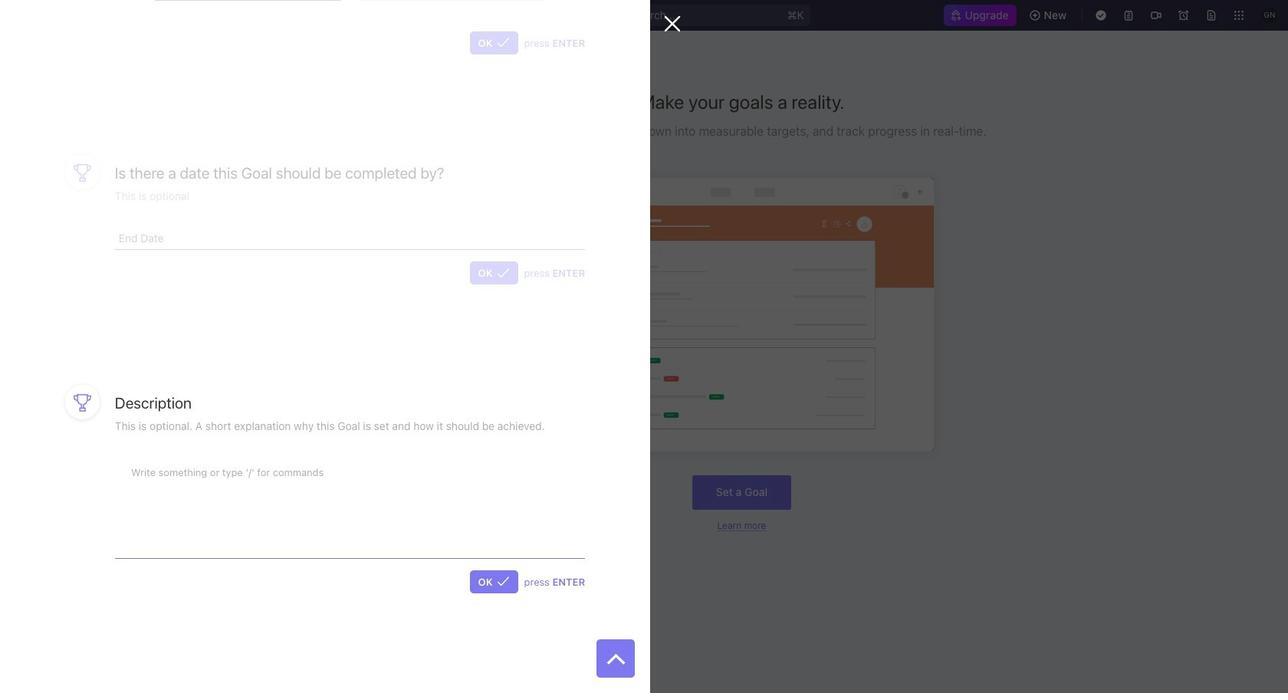 Task type: locate. For each thing, give the bounding box(es) containing it.
tree
[[6, 345, 189, 448]]

dialog
[[0, 0, 681, 693]]



Task type: vqa. For each thing, say whether or not it's contained in the screenshot.
Press SPACE to select this row. row containing 4
no



Task type: describe. For each thing, give the bounding box(es) containing it.
tree inside "sidebar" navigation
[[6, 345, 189, 448]]

sidebar navigation
[[0, 31, 196, 693]]



